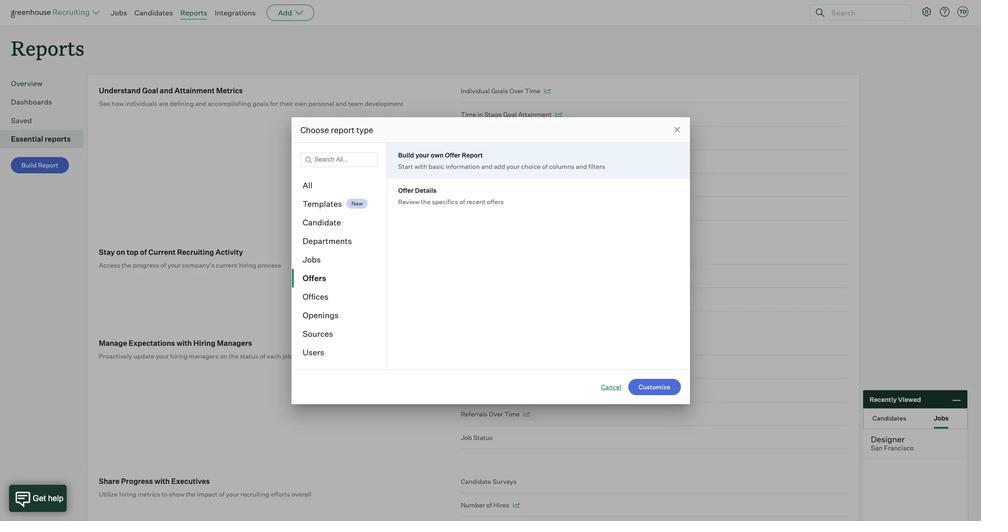 Task type: vqa. For each thing, say whether or not it's contained in the screenshot.
the top Boards
no



Task type: locate. For each thing, give the bounding box(es) containing it.
2 vertical spatial with
[[154, 477, 170, 487]]

over for referrals over time
[[489, 411, 503, 419]]

1 horizontal spatial own
[[431, 151, 444, 159]]

1 vertical spatial on
[[220, 353, 227, 361]]

hiring inside the stay on top of current recruiting activity access the progress of your company's current hiring process
[[239, 262, 256, 269]]

1 horizontal spatial review
[[485, 158, 506, 166]]

1 horizontal spatial hiring
[[170, 353, 188, 361]]

build up start
[[398, 151, 414, 159]]

departments
[[303, 236, 352, 246]]

candidates link
[[134, 8, 173, 17]]

0 vertical spatial build
[[398, 151, 414, 159]]

0 vertical spatial candidate
[[543, 181, 573, 189]]

0 vertical spatial with
[[414, 163, 427, 170]]

0 horizontal spatial with
[[154, 477, 170, 487]]

the down top
[[122, 262, 131, 269]]

and left "team"
[[335, 100, 347, 108]]

to left add
[[478, 158, 484, 166]]

on down managers
[[220, 353, 227, 361]]

of right the choice
[[542, 163, 548, 170]]

attainment up time to schedule available candidate goal attainment
[[561, 158, 595, 166]]

1 vertical spatial with
[[177, 339, 192, 348]]

job
[[461, 434, 472, 442]]

the inside the stay on top of current recruiting activity access the progress of your company's current hiring process
[[122, 262, 131, 269]]

see
[[99, 100, 110, 108]]

your down "current"
[[168, 262, 181, 269]]

basic
[[429, 163, 444, 170]]

0 horizontal spatial own
[[295, 100, 307, 108]]

1 vertical spatial review
[[398, 198, 420, 206]]

0 vertical spatial on
[[116, 248, 125, 257]]

applications inside 'link'
[[508, 158, 545, 166]]

expectations
[[129, 339, 175, 348]]

candidate up "number"
[[461, 478, 491, 486]]

2 vertical spatial over
[[489, 411, 503, 419]]

1 vertical spatial reports
[[11, 34, 84, 61]]

1 horizontal spatial build
[[398, 151, 414, 159]]

attainment up defining
[[175, 86, 215, 95]]

to left the offers
[[478, 205, 484, 213]]

on
[[116, 248, 125, 257], [220, 353, 227, 361]]

specifics
[[432, 198, 458, 206]]

0 vertical spatial report
[[462, 151, 483, 159]]

hiring
[[239, 262, 256, 269], [170, 353, 188, 361], [119, 491, 136, 499]]

own up 'basic'
[[431, 151, 444, 159]]

0 horizontal spatial report
[[38, 161, 58, 169]]

offers
[[487, 198, 504, 206]]

0 vertical spatial review
[[485, 158, 506, 166]]

report down essential reports link
[[38, 161, 58, 169]]

personal
[[308, 100, 334, 108]]

1 horizontal spatial candidate
[[461, 478, 491, 486]]

offer left details
[[398, 187, 414, 194]]

hiring down progress
[[119, 491, 136, 499]]

designer san francisco
[[871, 435, 914, 453]]

1 horizontal spatial report
[[462, 151, 483, 159]]

icon chart image
[[544, 89, 551, 93], [555, 113, 562, 117], [523, 413, 530, 417], [513, 504, 520, 508]]

managers
[[217, 339, 252, 348]]

offer for time
[[512, 205, 526, 213]]

2 horizontal spatial jobs
[[934, 415, 949, 422]]

surveys
[[493, 478, 517, 486]]

1 horizontal spatial applications
[[508, 158, 545, 166]]

recruiting
[[177, 248, 214, 257]]

report inside button
[[38, 161, 58, 169]]

hiring inside share progress with executives utilize hiring metrics to show the impact of your recruiting efforts overall
[[119, 491, 136, 499]]

0 horizontal spatial jobs
[[111, 8, 127, 17]]

candidates
[[134, 8, 173, 17]]

progress
[[133, 262, 159, 269]]

offer up information
[[445, 151, 460, 159]]

job status link
[[461, 427, 848, 450]]

time to submit scorecards goal attainment
[[461, 134, 592, 142]]

stage
[[484, 111, 502, 118]]

review inside the offer details review the specifics of recent offers
[[398, 198, 420, 206]]

review inside 'link'
[[485, 158, 506, 166]]

2 horizontal spatial candidate
[[543, 181, 573, 189]]

understand
[[99, 86, 141, 95]]

review down details
[[398, 198, 420, 206]]

with for manage expectations with hiring managers
[[177, 339, 192, 348]]

your left recruiting on the left bottom of page
[[226, 491, 239, 499]]

1 vertical spatial report
[[38, 161, 58, 169]]

with right start
[[414, 163, 427, 170]]

candidate inside choose report type dialog
[[303, 217, 341, 227]]

review for details
[[398, 198, 420, 206]]

offer inside the offer details review the specifics of recent offers
[[398, 187, 414, 194]]

your down expectations
[[156, 353, 169, 361]]

individual goals over time
[[461, 87, 540, 95]]

add button
[[267, 5, 314, 21]]

for
[[270, 100, 278, 108]]

attainment down time to schedule available candidate goal attainment
[[543, 205, 576, 213]]

the down managers
[[229, 353, 238, 361]]

with inside share progress with executives utilize hiring metrics to show the impact of your recruiting efforts overall
[[154, 477, 170, 487]]

details
[[415, 187, 437, 194]]

overview
[[11, 79, 43, 88]]

0 vertical spatial jobs
[[111, 8, 127, 17]]

your right add
[[507, 163, 520, 170]]

offer inside time to approve offer goal attainment link
[[512, 205, 526, 213]]

the
[[421, 198, 431, 206], [122, 262, 131, 269], [229, 353, 238, 361], [186, 491, 196, 499]]

reports link
[[180, 8, 207, 17]]

own inside understand goal and attainment metrics see how individuals are defining and accomplishing goals for their own personal and team development
[[295, 100, 307, 108]]

with left "hiring"
[[177, 339, 192, 348]]

1 horizontal spatial with
[[177, 339, 192, 348]]

0 vertical spatial offer
[[445, 151, 460, 159]]

1 horizontal spatial reports
[[180, 8, 207, 17]]

td button
[[958, 6, 968, 17]]

of left hires in the right of the page
[[486, 502, 492, 510]]

build inside build your own offer report start with basic information and add your choice of columns and filters
[[398, 151, 414, 159]]

2 vertical spatial candidate
[[461, 478, 491, 486]]

overview link
[[11, 78, 80, 89]]

and left add
[[481, 163, 493, 170]]

customize button
[[628, 379, 681, 396]]

candidate for candidate surveys
[[461, 478, 491, 486]]

0 horizontal spatial reports
[[11, 34, 84, 61]]

to left submit
[[478, 134, 484, 142]]

reports right "candidates" link
[[180, 8, 207, 17]]

customize
[[639, 383, 670, 391]]

1 vertical spatial jobs
[[303, 255, 321, 265]]

recent
[[466, 198, 486, 206]]

with inside build your own offer report start with basic information and add your choice of columns and filters
[[414, 163, 427, 170]]

individual
[[461, 87, 490, 95]]

0 horizontal spatial applications
[[461, 364, 498, 371]]

1 vertical spatial offer
[[398, 187, 414, 194]]

candidate surveys
[[461, 478, 517, 486]]

0 vertical spatial reports
[[180, 8, 207, 17]]

reports down greenhouse recruiting image
[[11, 34, 84, 61]]

your inside share progress with executives utilize hiring metrics to show the impact of your recruiting efforts overall
[[226, 491, 239, 499]]

2 vertical spatial jobs
[[934, 415, 949, 422]]

configure image
[[921, 6, 932, 17]]

metrics
[[138, 491, 160, 499]]

review for to
[[485, 158, 506, 166]]

offer right "approve"
[[512, 205, 526, 213]]

0 horizontal spatial candidate
[[303, 217, 341, 227]]

update
[[133, 353, 154, 361]]

hiring left managers in the bottom left of the page
[[170, 353, 188, 361]]

of left the recent
[[459, 198, 465, 206]]

1 vertical spatial applications
[[461, 364, 498, 371]]

0 horizontal spatial review
[[398, 198, 420, 206]]

the down executives
[[186, 491, 196, 499]]

submit
[[485, 134, 507, 142]]

metrics
[[216, 86, 243, 95]]

build inside button
[[21, 161, 37, 169]]

build report button
[[11, 157, 69, 174]]

2 horizontal spatial offer
[[512, 205, 526, 213]]

choose
[[300, 125, 329, 135]]

jobs
[[111, 8, 127, 17], [303, 255, 321, 265], [934, 415, 949, 422]]

1 vertical spatial hiring
[[170, 353, 188, 361]]

1 vertical spatial over
[[499, 364, 514, 371]]

status
[[473, 434, 493, 442]]

own right their in the top of the page
[[295, 100, 307, 108]]

and left filters on the top of page
[[576, 163, 587, 170]]

managers
[[189, 353, 219, 361]]

templates
[[303, 199, 342, 209]]

filters
[[588, 163, 605, 170]]

to left show
[[161, 491, 168, 499]]

0 vertical spatial own
[[295, 100, 307, 108]]

1 vertical spatial candidate
[[303, 217, 341, 227]]

with up metrics
[[154, 477, 170, 487]]

activity
[[215, 248, 243, 257]]

saved
[[11, 116, 32, 125]]

proactively
[[99, 353, 132, 361]]

to for review
[[478, 158, 484, 166]]

2 vertical spatial hiring
[[119, 491, 136, 499]]

0 vertical spatial hiring
[[239, 262, 256, 269]]

offices
[[303, 292, 329, 302]]

report up information
[[462, 151, 483, 159]]

of left each on the bottom of page
[[260, 353, 265, 361]]

0 horizontal spatial build
[[21, 161, 37, 169]]

of down "current"
[[161, 262, 166, 269]]

their
[[279, 100, 293, 108]]

efforts
[[271, 491, 290, 499]]

0 horizontal spatial hiring
[[119, 491, 136, 499]]

to for submit
[[478, 134, 484, 142]]

to for approve
[[478, 205, 484, 213]]

candidate inside candidate surveys "link"
[[461, 478, 491, 486]]

candidate surveys link
[[461, 477, 848, 494]]

on left top
[[116, 248, 125, 257]]

1 vertical spatial build
[[21, 161, 37, 169]]

sources
[[303, 329, 333, 339]]

available
[[514, 181, 541, 189]]

to up the recent
[[478, 181, 484, 189]]

1 horizontal spatial jobs
[[303, 255, 321, 265]]

0 horizontal spatial offer
[[398, 187, 414, 194]]

users
[[303, 348, 324, 357]]

current
[[148, 248, 176, 257]]

2 horizontal spatial hiring
[[239, 262, 256, 269]]

applications over time
[[461, 364, 530, 371]]

share
[[99, 477, 120, 487]]

build down essential on the left top of the page
[[21, 161, 37, 169]]

candidate
[[543, 181, 573, 189], [303, 217, 341, 227], [461, 478, 491, 486]]

1 horizontal spatial on
[[220, 353, 227, 361]]

offer inside build your own offer report start with basic information and add your choice of columns and filters
[[445, 151, 460, 159]]

process
[[258, 262, 281, 269]]

candidate down templates
[[303, 217, 341, 227]]

with inside manage expectations with hiring managers proactively update your hiring managers on the status of each job
[[177, 339, 192, 348]]

saved link
[[11, 115, 80, 126]]

own
[[295, 100, 307, 108], [431, 151, 444, 159]]

2 horizontal spatial with
[[414, 163, 427, 170]]

number of hires
[[461, 502, 509, 510]]

the down details
[[421, 198, 431, 206]]

1 horizontal spatial offer
[[445, 151, 460, 159]]

defining
[[170, 100, 194, 108]]

offer details review the specifics of recent offers
[[398, 187, 504, 206]]

0 horizontal spatial on
[[116, 248, 125, 257]]

hiring right current
[[239, 262, 256, 269]]

of right impact
[[219, 491, 225, 499]]

candidate down columns
[[543, 181, 573, 189]]

2 vertical spatial offer
[[512, 205, 526, 213]]

1 vertical spatial own
[[431, 151, 444, 159]]

the inside manage expectations with hiring managers proactively update your hiring managers on the status of each job
[[229, 353, 238, 361]]

review down submit
[[485, 158, 506, 166]]

0 vertical spatial applications
[[508, 158, 545, 166]]

your up 'basic'
[[415, 151, 429, 159]]

time to approve offer goal attainment link
[[461, 197, 848, 221]]

viewed
[[898, 396, 921, 404]]

over
[[509, 87, 523, 95], [499, 364, 514, 371], [489, 411, 503, 419]]

stay
[[99, 248, 115, 257]]



Task type: describe. For each thing, give the bounding box(es) containing it.
Search text field
[[829, 6, 903, 19]]

add
[[278, 8, 292, 17]]

goals
[[491, 87, 508, 95]]

integrations
[[215, 8, 256, 17]]

type
[[356, 125, 373, 135]]

utilize
[[99, 491, 118, 499]]

integrations link
[[215, 8, 256, 17]]

company's
[[182, 262, 215, 269]]

development
[[365, 100, 403, 108]]

new
[[352, 201, 363, 207]]

report inside build your own offer report start with basic information and add your choice of columns and filters
[[462, 151, 483, 159]]

manage expectations with hiring managers proactively update your hiring managers on the status of each job
[[99, 339, 292, 361]]

access
[[99, 262, 120, 269]]

accomplishing
[[208, 100, 251, 108]]

openings
[[303, 310, 339, 320]]

attainment up columns
[[558, 134, 592, 142]]

stay on top of current recruiting activity access the progress of your company's current hiring process
[[99, 248, 281, 269]]

on inside the stay on top of current recruiting activity access the progress of your company's current hiring process
[[116, 248, 125, 257]]

overall
[[292, 491, 311, 499]]

francisco
[[884, 445, 914, 453]]

recently
[[870, 396, 897, 404]]

cancel link
[[601, 383, 621, 392]]

0 vertical spatial over
[[509, 87, 523, 95]]

team
[[348, 100, 363, 108]]

the inside the offer details review the specifics of recent offers
[[421, 198, 431, 206]]

are
[[159, 100, 168, 108]]

in
[[478, 111, 483, 118]]

on inside manage expectations with hiring managers proactively update your hiring managers on the status of each job
[[220, 353, 227, 361]]

individuals
[[125, 100, 157, 108]]

hiring
[[193, 339, 215, 348]]

choose report type dialog
[[291, 117, 690, 405]]

referrals
[[461, 411, 488, 419]]

job status
[[461, 434, 493, 442]]

time to approve offer goal attainment
[[461, 205, 576, 213]]

of inside build your own offer report start with basic information and add your choice of columns and filters
[[542, 163, 548, 170]]

with for share progress with executives
[[154, 477, 170, 487]]

san
[[871, 445, 883, 453]]

your inside the stay on top of current recruiting activity access the progress of your company's current hiring process
[[168, 262, 181, 269]]

candidate for candidate
[[303, 217, 341, 227]]

schedule
[[485, 181, 513, 189]]

offer for build
[[445, 151, 460, 159]]

essential reports link
[[11, 134, 80, 145]]

over for applications over time
[[499, 364, 514, 371]]

of inside the offer details review the specifics of recent offers
[[459, 198, 465, 206]]

td
[[959, 9, 967, 15]]

the inside share progress with executives utilize hiring metrics to show the impact of your recruiting efforts overall
[[186, 491, 196, 499]]

of inside manage expectations with hiring managers proactively update your hiring managers on the status of each job
[[260, 353, 265, 361]]

essential reports
[[11, 135, 71, 144]]

choose report type
[[300, 125, 373, 135]]

all
[[303, 180, 312, 190]]

status
[[240, 353, 258, 361]]

icon chart image for share progress with executives
[[513, 504, 520, 508]]

candidate inside time to schedule available candidate goal attainment 'link'
[[543, 181, 573, 189]]

jobs link
[[111, 8, 127, 17]]

how
[[111, 100, 124, 108]]

executives
[[171, 477, 210, 487]]

hiring inside manage expectations with hiring managers proactively update your hiring managers on the status of each job
[[170, 353, 188, 361]]

build your own offer report start with basic information and add your choice of columns and filters
[[398, 151, 605, 170]]

goal inside understand goal and attainment metrics see how individuals are defining and accomplishing goals for their own personal and team development
[[142, 86, 158, 95]]

dashboards
[[11, 98, 52, 107]]

to for schedule
[[478, 181, 484, 189]]

and up are
[[160, 86, 173, 95]]

time to submit scorecards goal attainment link
[[461, 127, 848, 150]]

icon chart image for understand goal and attainment metrics
[[555, 113, 562, 117]]

applications over time link
[[461, 356, 848, 380]]

jobs inside choose report type dialog
[[303, 255, 321, 265]]

own inside build your own offer report start with basic information and add your choice of columns and filters
[[431, 151, 444, 159]]

referrals over time
[[461, 411, 520, 419]]

time to review applications goal attainment link
[[461, 150, 848, 174]]

attainment down filters on the top of page
[[590, 181, 623, 189]]

Search All... text field
[[300, 152, 378, 167]]

approve
[[485, 205, 510, 213]]

recently viewed
[[870, 396, 921, 404]]

report
[[331, 125, 355, 135]]

scorecards
[[508, 134, 542, 142]]

reports
[[45, 135, 71, 144]]

icon chart image for manage expectations with hiring managers
[[523, 413, 530, 417]]

attainment inside understand goal and attainment metrics see how individuals are defining and accomplishing goals for their own personal and team development
[[175, 86, 215, 95]]

progress
[[121, 477, 153, 487]]

information
[[446, 163, 480, 170]]

greenhouse recruiting image
[[11, 7, 92, 18]]

attainment up the time to submit scorecards goal attainment
[[518, 111, 552, 118]]

build for build report
[[21, 161, 37, 169]]

understand goal and attainment metrics see how individuals are defining and accomplishing goals for their own personal and team development
[[99, 86, 403, 108]]

and right defining
[[195, 100, 206, 108]]

choice
[[521, 163, 541, 170]]

share progress with executives utilize hiring metrics to show the impact of your recruiting efforts overall
[[99, 477, 311, 499]]

build for build your own offer report start with basic information and add your choice of columns and filters
[[398, 151, 414, 159]]

current
[[216, 262, 238, 269]]

to inside share progress with executives utilize hiring metrics to show the impact of your recruiting efforts overall
[[161, 491, 168, 499]]

of inside share progress with executives utilize hiring metrics to show the impact of your recruiting efforts overall
[[219, 491, 225, 499]]

designer
[[871, 435, 905, 445]]

of right top
[[140, 248, 147, 257]]

manage
[[99, 339, 127, 348]]

number
[[461, 502, 485, 510]]

impact
[[197, 491, 218, 499]]

top
[[127, 248, 139, 257]]

recruiting
[[241, 491, 269, 499]]

each
[[267, 353, 281, 361]]

time to schedule available candidate goal attainment
[[461, 181, 623, 189]]

your inside manage expectations with hiring managers proactively update your hiring managers on the status of each job
[[156, 353, 169, 361]]

build report
[[21, 161, 58, 169]]

columns
[[549, 163, 574, 170]]



